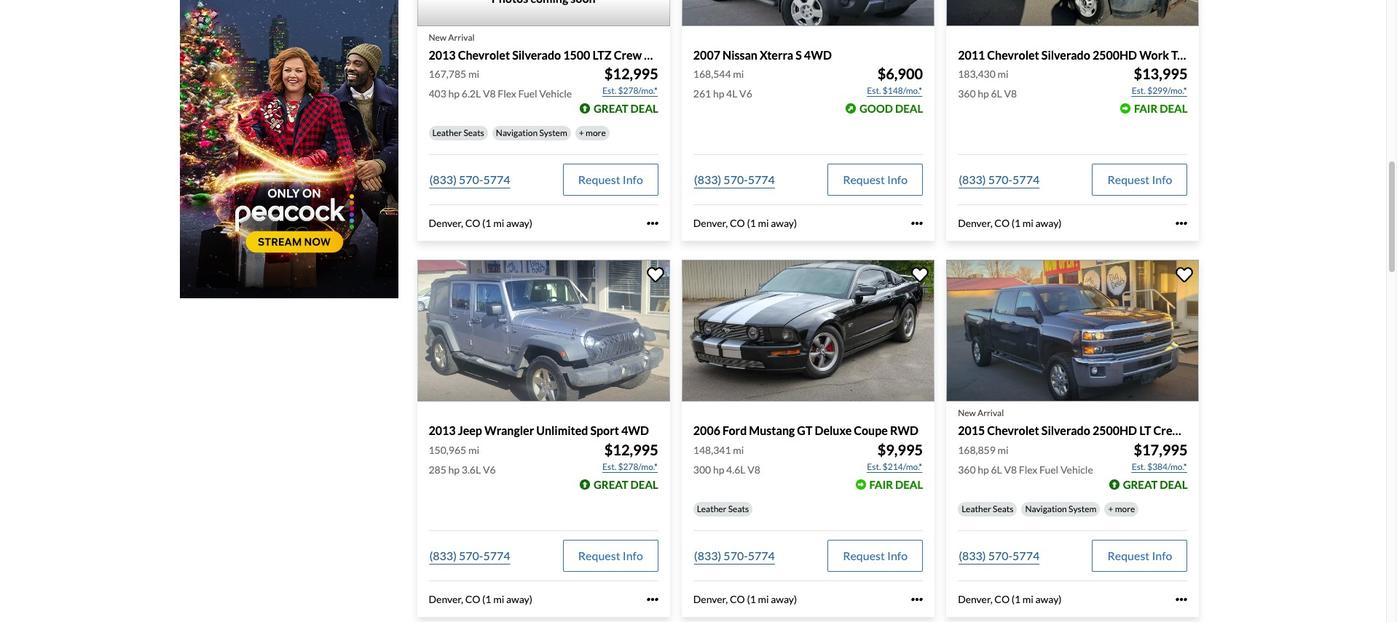 Task type: vqa. For each thing, say whether or not it's contained in the screenshot.
Crew
yes



Task type: describe. For each thing, give the bounding box(es) containing it.
great for 2013 chevrolet silverado 1500 ltz crew cab 4wd
[[594, 102, 628, 115]]

2006 ford mustang gt deluxe coupe rwd
[[693, 424, 919, 438]]

$9,995 est. $214/mo.*
[[867, 441, 923, 472]]

0 horizontal spatial ellipsis h image
[[911, 594, 923, 606]]

gray 2015 chevrolet silverado 2500hd lt crew cab 4wd pickup truck four-wheel drive 6-speed automatic image
[[946, 260, 1199, 402]]

$148/mo.*
[[883, 86, 922, 97]]

silverado for $12,995
[[512, 48, 561, 62]]

ellipsis h image for $12,995
[[647, 218, 658, 230]]

mustang
[[749, 424, 795, 438]]

cab for $17,995
[[1184, 424, 1204, 438]]

167,785 mi 403 hp 6.2l v8 flex fuel vehicle
[[429, 68, 572, 100]]

chevrolet up the 183,430 mi 360 hp 6l v8
[[987, 48, 1039, 62]]

arrival for $17,995
[[978, 408, 1004, 419]]

new for $17,995
[[958, 408, 976, 419]]

2007 nissan xterra s 4wd
[[693, 48, 832, 62]]

fuel for $12,995
[[518, 88, 537, 100]]

sport
[[590, 424, 619, 438]]

1 2500hd from the top
[[1093, 48, 1137, 62]]

est. for 2015 chevrolet silverado 2500hd lt crew cab 4wd
[[1132, 462, 1146, 472]]

168,859
[[958, 444, 996, 456]]

est. $278/mo.* button for 285 hp 3.6l v6
[[602, 460, 658, 475]]

(1 for $12,995
[[482, 217, 491, 230]]

work
[[1139, 48, 1169, 62]]

est. $214/mo.* button
[[866, 460, 923, 475]]

hp inside 148,341 mi 300 hp 4.6l v8
[[713, 464, 724, 476]]

+ for $12,995
[[579, 128, 584, 139]]

(833) 570-5774 button for $17,995
[[958, 540, 1040, 572]]

$299/mo.*
[[1147, 86, 1187, 97]]

chevrolet for $17,995
[[987, 424, 1039, 438]]

jeep
[[458, 424, 482, 438]]

(1 for $6,900
[[747, 217, 756, 230]]

285
[[429, 464, 446, 476]]

away) for $6,900
[[771, 217, 797, 230]]

v8 for $12,995
[[483, 88, 496, 100]]

black 2006 ford mustang gt deluxe coupe rwd coupe rear-wheel drive 5-speed automatic image
[[682, 260, 935, 402]]

denver, for $6,900
[[693, 217, 728, 230]]

$6,900
[[877, 65, 923, 83]]

v8 for $13,995
[[1004, 88, 1017, 100]]

148,341
[[693, 444, 731, 456]]

4wd inside new arrival 2013 chevrolet silverado 1500 ltz crew cab 4wd
[[667, 48, 695, 62]]

away) for $17,995
[[1036, 593, 1062, 606]]

s
[[796, 48, 802, 62]]

est. for 2011 chevrolet silverado 2500hd work truck extended cab 4wd
[[1132, 86, 1146, 97]]

new for $12,995
[[429, 32, 447, 43]]

v6 for $12,995
[[483, 464, 496, 476]]

request info for $17,995
[[1108, 549, 1172, 563]]

v8 for $17,995
[[1004, 464, 1017, 476]]

mi inside 148,341 mi 300 hp 4.6l v8
[[733, 444, 744, 456]]

good
[[860, 102, 893, 115]]

leather seats for $12,995
[[432, 128, 484, 139]]

denver, co (1 mi away) for $6,900
[[693, 217, 797, 230]]

leather for $12,995
[[432, 128, 462, 139]]

white 2011 chevrolet silverado 2500hd work truck extended cab 4wd pickup truck four-wheel drive 6-speed automatic image
[[946, 0, 1199, 26]]

fair deal for $9,995
[[869, 478, 923, 491]]

away) for $13,995
[[1036, 217, 1062, 230]]

fair deal for $13,995
[[1134, 102, 1188, 115]]

183,430 mi 360 hp 6l v8
[[958, 68, 1017, 100]]

2006
[[693, 424, 720, 438]]

4wd inside new arrival 2015 chevrolet silverado 2500hd lt crew cab 4wd
[[1207, 424, 1234, 438]]

deal for 2015 chevrolet silverado 2500hd lt crew cab 4wd
[[1160, 478, 1188, 491]]

2 2013 from the top
[[429, 424, 456, 438]]

denver, for $17,995
[[958, 593, 993, 606]]

570- for $12,995
[[459, 173, 483, 187]]

$12,995 est. $278/mo.* for 285 hp 3.6l v6
[[602, 441, 658, 472]]

est. $384/mo.* button
[[1131, 460, 1188, 475]]

co for $17,995
[[995, 593, 1010, 606]]

deluxe
[[815, 424, 852, 438]]

(833) for $17,995
[[959, 549, 986, 563]]

hp for 2013 chevrolet silverado 1500 ltz crew cab 4wd
[[448, 88, 460, 100]]

168,544 mi 261 hp 4l v6
[[693, 68, 752, 100]]

(1 for $13,995
[[1012, 217, 1021, 230]]

advertisement region
[[180, 0, 398, 298]]

request for $13,995
[[1108, 173, 1150, 187]]

3.6l
[[462, 464, 481, 476]]

request info for $6,900
[[843, 173, 908, 187]]

wrangler
[[484, 424, 534, 438]]

$13,995 est. $299/mo.*
[[1132, 65, 1188, 97]]

mi inside 150,965 mi 285 hp 3.6l v6
[[468, 444, 479, 456]]

$12,995 for 167,785 mi 403 hp 6.2l v8 flex fuel vehicle
[[604, 65, 658, 83]]

2 horizontal spatial cab
[[1255, 48, 1276, 62]]

(833) 570-5774 button for $6,900
[[693, 164, 776, 196]]

hp inside 150,965 mi 285 hp 3.6l v6
[[448, 464, 460, 476]]

570- for $17,995
[[988, 549, 1013, 563]]

1 horizontal spatial leather seats
[[697, 504, 749, 515]]

2011
[[958, 48, 985, 62]]

request info button for $12,995
[[563, 164, 658, 196]]

5774 for $12,995
[[483, 173, 510, 187]]

167,785
[[429, 68, 466, 80]]

$384/mo.*
[[1147, 462, 1187, 472]]

2007
[[693, 48, 720, 62]]

denver, co (1 mi away) for $17,995
[[958, 593, 1062, 606]]

leather for $17,995
[[962, 504, 991, 515]]

deal for 2013 chevrolet silverado 1500 ltz crew cab 4wd
[[631, 102, 658, 115]]

6.2l
[[462, 88, 481, 100]]

extended
[[1203, 48, 1253, 62]]

seats for $12,995
[[464, 128, 484, 139]]

2015
[[958, 424, 985, 438]]

est. down sport
[[602, 462, 616, 472]]

system for $17,995
[[1069, 504, 1097, 515]]

denver, co (1 mi away) for $13,995
[[958, 217, 1062, 230]]

168,544
[[693, 68, 731, 80]]

vehicle photo unavailable image
[[417, 0, 670, 26]]

chevrolet for $12,995
[[458, 48, 510, 62]]

seats for $17,995
[[993, 504, 1014, 515]]

2500hd inside new arrival 2015 chevrolet silverado 2500hd lt crew cab 4wd
[[1093, 424, 1137, 438]]

ford
[[723, 424, 747, 438]]

(1 for $17,995
[[1012, 593, 1021, 606]]

(833) 570-5774 for $13,995
[[959, 173, 1040, 187]]

$214/mo.*
[[883, 462, 922, 472]]

navigation system for $17,995
[[1025, 504, 1097, 515]]

v6 for $6,900
[[739, 88, 752, 100]]

great down sport
[[594, 478, 628, 491]]

fair for $13,995
[[1134, 102, 1158, 115]]

2013 jeep wrangler unlimited sport 4wd
[[429, 424, 649, 438]]

gt
[[797, 424, 813, 438]]

$9,995
[[877, 441, 923, 459]]

co for $12,995
[[465, 217, 480, 230]]

0 vertical spatial ellipsis h image
[[1176, 218, 1188, 230]]

6l for $17,995
[[991, 464, 1002, 476]]

more for $17,995
[[1115, 504, 1135, 515]]



Task type: locate. For each thing, give the bounding box(es) containing it.
v8 for $9,995
[[748, 464, 760, 476]]

cab right ltz
[[644, 48, 665, 62]]

0 vertical spatial 360
[[958, 88, 976, 100]]

fair deal down the est. $299/mo.* button
[[1134, 102, 1188, 115]]

1 horizontal spatial more
[[1115, 504, 1135, 515]]

0 horizontal spatial seats
[[464, 128, 484, 139]]

est. for 2007 nissan xterra s 4wd
[[867, 86, 881, 97]]

vehicle inside 168,859 mi 360 hp 6l v8 flex fuel vehicle
[[1060, 464, 1093, 476]]

0 horizontal spatial fair
[[869, 478, 893, 491]]

info for $17,995
[[1152, 549, 1172, 563]]

more
[[586, 128, 606, 139], [1115, 504, 1135, 515]]

1 horizontal spatial arrival
[[978, 408, 1004, 419]]

1 horizontal spatial fair
[[1134, 102, 1158, 115]]

cab up $17,995
[[1184, 424, 1204, 438]]

1 horizontal spatial ellipsis h image
[[1176, 218, 1188, 230]]

est. $278/mo.* button
[[602, 84, 658, 99], [602, 460, 658, 475]]

est. $278/mo.* button for 403 hp 6.2l v8 flex fuel vehicle
[[602, 84, 658, 99]]

v8 inside 168,859 mi 360 hp 6l v8 flex fuel vehicle
[[1004, 464, 1017, 476]]

v6 right 4l
[[739, 88, 752, 100]]

navigation system
[[496, 128, 567, 139], [1025, 504, 1097, 515]]

(833) 570-5774 for $6,900
[[694, 173, 775, 187]]

1 vertical spatial 2013
[[429, 424, 456, 438]]

unlimited
[[536, 424, 588, 438]]

570- for $13,995
[[988, 173, 1013, 187]]

mi inside the 183,430 mi 360 hp 6l v8
[[998, 68, 1009, 80]]

black 2007 nissan xterra s 4wd suv / crossover four-wheel drive 5-speed automatic image
[[682, 0, 935, 26]]

0 vertical spatial more
[[586, 128, 606, 139]]

new
[[429, 32, 447, 43], [958, 408, 976, 419]]

navigation for $17,995
[[1025, 504, 1067, 515]]

1 horizontal spatial navigation system
[[1025, 504, 1097, 515]]

1 6l from the top
[[991, 88, 1002, 100]]

est. $278/mo.* button down sport
[[602, 460, 658, 475]]

mi inside 167,785 mi 403 hp 6.2l v8 flex fuel vehicle
[[468, 68, 479, 80]]

(833) for $12,995
[[429, 173, 457, 187]]

crew up $17,995
[[1154, 424, 1182, 438]]

2 2500hd from the top
[[1093, 424, 1137, 438]]

new arrival 2013 chevrolet silverado 1500 ltz crew cab 4wd
[[429, 32, 695, 62]]

0 vertical spatial 2013
[[429, 48, 456, 62]]

est. up "good"
[[867, 86, 881, 97]]

2 6l from the top
[[991, 464, 1002, 476]]

navigation
[[496, 128, 538, 139], [1025, 504, 1067, 515]]

ellipsis h image
[[1176, 218, 1188, 230], [911, 594, 923, 606]]

nissan
[[723, 48, 758, 62]]

mi inside 168,859 mi 360 hp 6l v8 flex fuel vehicle
[[998, 444, 1009, 456]]

great for 2015 chevrolet silverado 2500hd lt crew cab 4wd
[[1123, 478, 1158, 491]]

0 horizontal spatial leather
[[432, 128, 462, 139]]

ltz
[[593, 48, 612, 62]]

(833) 570-5774 button
[[429, 164, 511, 196], [693, 164, 776, 196], [958, 164, 1040, 196], [429, 540, 511, 572], [693, 540, 776, 572], [958, 540, 1040, 572]]

arrival inside new arrival 2015 chevrolet silverado 2500hd lt crew cab 4wd
[[978, 408, 1004, 419]]

168,859 mi 360 hp 6l v8 flex fuel vehicle
[[958, 444, 1093, 476]]

hp left 4l
[[713, 88, 724, 100]]

hp right the 300
[[713, 464, 724, 476]]

flex inside 168,859 mi 360 hp 6l v8 flex fuel vehicle
[[1019, 464, 1037, 476]]

seats down 168,859 mi 360 hp 6l v8 flex fuel vehicle
[[993, 504, 1014, 515]]

0 vertical spatial $12,995
[[604, 65, 658, 83]]

navigation system for $12,995
[[496, 128, 567, 139]]

est. inside $13,995 est. $299/mo.*
[[1132, 86, 1146, 97]]

360 down 168,859
[[958, 464, 976, 476]]

570-
[[459, 173, 483, 187], [724, 173, 748, 187], [988, 173, 1013, 187], [459, 549, 483, 563], [724, 549, 748, 563], [988, 549, 1013, 563]]

fuel inside 167,785 mi 403 hp 6.2l v8 flex fuel vehicle
[[518, 88, 537, 100]]

0 vertical spatial v6
[[739, 88, 752, 100]]

est. $299/mo.* button
[[1131, 84, 1188, 99]]

cab right extended on the top of page
[[1255, 48, 1276, 62]]

1 horizontal spatial crew
[[1154, 424, 1182, 438]]

403
[[429, 88, 446, 100]]

1 horizontal spatial fair deal
[[1134, 102, 1188, 115]]

300
[[693, 464, 711, 476]]

away)
[[506, 217, 532, 230], [771, 217, 797, 230], [1036, 217, 1062, 230], [506, 593, 532, 606], [771, 593, 797, 606], [1036, 593, 1062, 606]]

info
[[623, 173, 643, 187], [887, 173, 908, 187], [1152, 173, 1172, 187], [623, 549, 643, 563], [887, 549, 908, 563], [1152, 549, 1172, 563]]

+
[[579, 128, 584, 139], [1108, 504, 1113, 515]]

5774 for $13,995
[[1013, 173, 1040, 187]]

0 horizontal spatial more
[[586, 128, 606, 139]]

vehicle for $12,995
[[539, 88, 572, 100]]

1 vertical spatial navigation
[[1025, 504, 1067, 515]]

est. down $17,995
[[1132, 462, 1146, 472]]

360
[[958, 88, 976, 100], [958, 464, 976, 476]]

info for $12,995
[[623, 173, 643, 187]]

6l down 183,430
[[991, 88, 1002, 100]]

5774 for $6,900
[[748, 173, 775, 187]]

est. left $214/mo.*
[[867, 462, 881, 472]]

1 vertical spatial new
[[958, 408, 976, 419]]

lt
[[1139, 424, 1151, 438]]

seats down "4.6l"
[[728, 504, 749, 515]]

arrival up 167,785
[[448, 32, 475, 43]]

(833) 570-5774 for $17,995
[[959, 549, 1040, 563]]

info for $13,995
[[1152, 173, 1172, 187]]

1 horizontal spatial fuel
[[1039, 464, 1059, 476]]

1 vertical spatial navigation system
[[1025, 504, 1097, 515]]

fair deal down the est. $214/mo.* button
[[869, 478, 923, 491]]

$13,995
[[1134, 65, 1188, 83]]

0 horizontal spatial leather seats
[[432, 128, 484, 139]]

hp inside 168,859 mi 360 hp 6l v8 flex fuel vehicle
[[978, 464, 989, 476]]

5774 for $17,995
[[1013, 549, 1040, 563]]

$278/mo.* left 261
[[618, 86, 658, 97]]

v6 right 3.6l
[[483, 464, 496, 476]]

183,430
[[958, 68, 996, 80]]

0 vertical spatial flex
[[498, 88, 516, 100]]

0 horizontal spatial +
[[579, 128, 584, 139]]

1 vertical spatial 360
[[958, 464, 976, 476]]

1 vertical spatial system
[[1069, 504, 1097, 515]]

0 horizontal spatial system
[[539, 128, 567, 139]]

silverado left 1500
[[512, 48, 561, 62]]

$12,995 down sport
[[604, 441, 658, 459]]

1 $12,995 from the top
[[604, 65, 658, 83]]

0 horizontal spatial arrival
[[448, 32, 475, 43]]

360 for $17,995
[[958, 464, 976, 476]]

co
[[465, 217, 480, 230], [730, 217, 745, 230], [995, 217, 1010, 230], [465, 593, 480, 606], [730, 593, 745, 606], [995, 593, 1010, 606]]

2 horizontal spatial leather seats
[[962, 504, 1014, 515]]

v6
[[739, 88, 752, 100], [483, 464, 496, 476]]

fuel down new arrival 2015 chevrolet silverado 2500hd lt crew cab 4wd
[[1039, 464, 1059, 476]]

5774
[[483, 173, 510, 187], [748, 173, 775, 187], [1013, 173, 1040, 187], [483, 549, 510, 563], [748, 549, 775, 563], [1013, 549, 1040, 563]]

0 vertical spatial crew
[[614, 48, 642, 62]]

est. $278/mo.* button down ltz
[[602, 84, 658, 99]]

co for $6,900
[[730, 217, 745, 230]]

fair
[[1134, 102, 1158, 115], [869, 478, 893, 491]]

v6 inside 168,544 mi 261 hp 4l v6
[[739, 88, 752, 100]]

silverado down 'white 2011 chevrolet silverado 2500hd work truck extended cab 4wd pickup truck four-wheel drive 6-speed automatic' image
[[1041, 48, 1090, 62]]

denver, co (1 mi away) for $12,995
[[429, 217, 532, 230]]

1 vertical spatial $12,995
[[604, 441, 658, 459]]

est. inside $9,995 est. $214/mo.*
[[867, 462, 881, 472]]

2013 inside new arrival 2013 chevrolet silverado 1500 ltz crew cab 4wd
[[429, 48, 456, 62]]

360 inside the 183,430 mi 360 hp 6l v8
[[958, 88, 976, 100]]

vehicle
[[539, 88, 572, 100], [1060, 464, 1093, 476]]

1 vertical spatial arrival
[[978, 408, 1004, 419]]

1 vertical spatial v6
[[483, 464, 496, 476]]

hp for 2011 chevrolet silverado 2500hd work truck extended cab 4wd
[[978, 88, 989, 100]]

leather down the 300
[[697, 504, 727, 515]]

$278/mo.* down sport
[[618, 462, 658, 472]]

fuel
[[518, 88, 537, 100], [1039, 464, 1059, 476]]

0 vertical spatial 6l
[[991, 88, 1002, 100]]

1 vertical spatial ellipsis h image
[[911, 594, 923, 606]]

leather seats down 6.2l
[[432, 128, 484, 139]]

$6,900 est. $148/mo.*
[[867, 65, 923, 97]]

hp right 403
[[448, 88, 460, 100]]

1 horizontal spatial cab
[[1184, 424, 1204, 438]]

0 horizontal spatial fair deal
[[869, 478, 923, 491]]

0 vertical spatial $278/mo.*
[[618, 86, 658, 97]]

1 vertical spatial est. $278/mo.* button
[[602, 460, 658, 475]]

great deal for 2015 chevrolet silverado 2500hd lt crew cab 4wd
[[1123, 478, 1188, 491]]

v8 inside 167,785 mi 403 hp 6.2l v8 flex fuel vehicle
[[483, 88, 496, 100]]

chevrolet inside new arrival 2015 chevrolet silverado 2500hd lt crew cab 4wd
[[987, 424, 1039, 438]]

flex
[[498, 88, 516, 100], [1019, 464, 1037, 476]]

1 horizontal spatial seats
[[728, 504, 749, 515]]

est. down ltz
[[602, 86, 616, 97]]

request info button for $13,995
[[1092, 164, 1188, 196]]

vehicle down new arrival 2015 chevrolet silverado 2500hd lt crew cab 4wd
[[1060, 464, 1093, 476]]

chevrolet up 167,785 mi 403 hp 6.2l v8 flex fuel vehicle
[[458, 48, 510, 62]]

1 vertical spatial vehicle
[[1060, 464, 1093, 476]]

0 vertical spatial arrival
[[448, 32, 475, 43]]

crew inside new arrival 2013 chevrolet silverado 1500 ltz crew cab 4wd
[[614, 48, 642, 62]]

2013 up 167,785
[[429, 48, 456, 62]]

360 inside 168,859 mi 360 hp 6l v8 flex fuel vehicle
[[958, 464, 976, 476]]

request info for $13,995
[[1108, 173, 1172, 187]]

leather seats
[[432, 128, 484, 139], [697, 504, 749, 515], [962, 504, 1014, 515]]

deal
[[631, 102, 658, 115], [895, 102, 923, 115], [1160, 102, 1188, 115], [631, 478, 658, 491], [895, 478, 923, 491], [1160, 478, 1188, 491]]

hp right 285
[[448, 464, 460, 476]]

silverado for $17,995
[[1041, 424, 1090, 438]]

0 vertical spatial +
[[579, 128, 584, 139]]

1 vertical spatial 2500hd
[[1093, 424, 1137, 438]]

(833) 570-5774 button for $12,995
[[429, 164, 511, 196]]

1 vertical spatial more
[[1115, 504, 1135, 515]]

$12,995 est. $278/mo.*
[[602, 65, 658, 97], [602, 441, 658, 472]]

arrival for $12,995
[[448, 32, 475, 43]]

system
[[539, 128, 567, 139], [1069, 504, 1097, 515]]

6l for $13,995
[[991, 88, 1002, 100]]

info for $6,900
[[887, 173, 908, 187]]

2 est. $278/mo.* button from the top
[[602, 460, 658, 475]]

6l
[[991, 88, 1002, 100], [991, 464, 1002, 476]]

new up 167,785
[[429, 32, 447, 43]]

request for $12,995
[[578, 173, 620, 187]]

fuel for $17,995
[[1039, 464, 1059, 476]]

good deal
[[860, 102, 923, 115]]

leather seats down 168,859
[[962, 504, 1014, 515]]

vehicle for $17,995
[[1060, 464, 1093, 476]]

great deal for 2013 chevrolet silverado 1500 ltz crew cab 4wd
[[594, 102, 658, 115]]

fair down the est. $214/mo.* button
[[869, 478, 893, 491]]

request info button for $17,995
[[1092, 540, 1188, 572]]

hp for 2007 nissan xterra s 4wd
[[713, 88, 724, 100]]

0 horizontal spatial fuel
[[518, 88, 537, 100]]

hp inside 168,544 mi 261 hp 4l v6
[[713, 88, 724, 100]]

$17,995
[[1134, 441, 1188, 459]]

1 est. $278/mo.* button from the top
[[602, 84, 658, 99]]

ellipsis h image
[[647, 218, 658, 230], [911, 218, 923, 230], [647, 594, 658, 606], [1176, 594, 1188, 606]]

hp
[[448, 88, 460, 100], [713, 88, 724, 100], [978, 88, 989, 100], [448, 464, 460, 476], [713, 464, 724, 476], [978, 464, 989, 476]]

chevrolet up 168,859 mi 360 hp 6l v8 flex fuel vehicle
[[987, 424, 1039, 438]]

0 vertical spatial fair deal
[[1134, 102, 1188, 115]]

261
[[693, 88, 711, 100]]

v8 inside the 183,430 mi 360 hp 6l v8
[[1004, 88, 1017, 100]]

1 horizontal spatial vehicle
[[1060, 464, 1093, 476]]

crew for $17,995
[[1154, 424, 1182, 438]]

1 horizontal spatial v6
[[739, 88, 752, 100]]

navigation system down 168,859 mi 360 hp 6l v8 flex fuel vehicle
[[1025, 504, 1097, 515]]

0 vertical spatial est. $278/mo.* button
[[602, 84, 658, 99]]

crew for $12,995
[[614, 48, 642, 62]]

flex inside 167,785 mi 403 hp 6.2l v8 flex fuel vehicle
[[498, 88, 516, 100]]

(1
[[482, 217, 491, 230], [747, 217, 756, 230], [1012, 217, 1021, 230], [482, 593, 491, 606], [747, 593, 756, 606], [1012, 593, 1021, 606]]

est. down $13,995
[[1132, 86, 1146, 97]]

vehicle inside 167,785 mi 403 hp 6.2l v8 flex fuel vehicle
[[539, 88, 572, 100]]

navigation system down 167,785 mi 403 hp 6.2l v8 flex fuel vehicle
[[496, 128, 567, 139]]

arrival inside new arrival 2013 chevrolet silverado 1500 ltz crew cab 4wd
[[448, 32, 475, 43]]

2013 up 150,965
[[429, 424, 456, 438]]

hp inside 167,785 mi 403 hp 6.2l v8 flex fuel vehicle
[[448, 88, 460, 100]]

+ more for $12,995
[[579, 128, 606, 139]]

request info for $12,995
[[578, 173, 643, 187]]

cab inside new arrival 2013 chevrolet silverado 1500 ltz crew cab 4wd
[[644, 48, 665, 62]]

ellipsis h image for $6,900
[[911, 218, 923, 230]]

2 horizontal spatial seats
[[993, 504, 1014, 515]]

+ more
[[579, 128, 606, 139], [1108, 504, 1135, 515]]

xterra
[[760, 48, 793, 62]]

hp inside the 183,430 mi 360 hp 6l v8
[[978, 88, 989, 100]]

0 horizontal spatial vehicle
[[539, 88, 572, 100]]

1 horizontal spatial new
[[958, 408, 976, 419]]

chevrolet
[[458, 48, 510, 62], [987, 48, 1039, 62], [987, 424, 1039, 438]]

1 vertical spatial flex
[[1019, 464, 1037, 476]]

2013
[[429, 48, 456, 62], [429, 424, 456, 438]]

1 horizontal spatial leather
[[697, 504, 727, 515]]

1 horizontal spatial navigation
[[1025, 504, 1067, 515]]

2 $12,995 from the top
[[604, 441, 658, 459]]

4l
[[726, 88, 737, 100]]

flex for $12,995
[[498, 88, 516, 100]]

1 360 from the top
[[958, 88, 976, 100]]

1 horizontal spatial system
[[1069, 504, 1097, 515]]

fair for $9,995
[[869, 478, 893, 491]]

deal for 2007 nissan xterra s 4wd
[[895, 102, 923, 115]]

arrival
[[448, 32, 475, 43], [978, 408, 1004, 419]]

great deal down sport
[[594, 478, 658, 491]]

0 vertical spatial navigation
[[496, 128, 538, 139]]

0 horizontal spatial navigation
[[496, 128, 538, 139]]

2 $12,995 est. $278/mo.* from the top
[[602, 441, 658, 472]]

0 horizontal spatial flex
[[498, 88, 516, 100]]

2500hd left lt
[[1093, 424, 1137, 438]]

1 vertical spatial + more
[[1108, 504, 1135, 515]]

1 horizontal spatial +
[[1108, 504, 1113, 515]]

leather seats for $17,995
[[962, 504, 1014, 515]]

navigation down 167,785 mi 403 hp 6.2l v8 flex fuel vehicle
[[496, 128, 538, 139]]

denver, for $12,995
[[429, 217, 463, 230]]

hp down 183,430
[[978, 88, 989, 100]]

1 vertical spatial crew
[[1154, 424, 1182, 438]]

great down est. $384/mo.* button
[[1123, 478, 1158, 491]]

new inside new arrival 2013 chevrolet silverado 1500 ltz crew cab 4wd
[[429, 32, 447, 43]]

request info
[[578, 173, 643, 187], [843, 173, 908, 187], [1108, 173, 1172, 187], [578, 549, 643, 563], [843, 549, 908, 563], [1108, 549, 1172, 563]]

(833)
[[429, 173, 457, 187], [694, 173, 721, 187], [959, 173, 986, 187], [429, 549, 457, 563], [694, 549, 721, 563], [959, 549, 986, 563]]

silver 2013 jeep wrangler unlimited sport 4wd suv / crossover four-wheel drive 6-speed manual image
[[417, 260, 670, 402]]

2 horizontal spatial leather
[[962, 504, 991, 515]]

148,341 mi 300 hp 4.6l v8
[[693, 444, 760, 476]]

1 vertical spatial fuel
[[1039, 464, 1059, 476]]

silverado inside new arrival 2015 chevrolet silverado 2500hd lt crew cab 4wd
[[1041, 424, 1090, 438]]

new inside new arrival 2015 chevrolet silverado 2500hd lt crew cab 4wd
[[958, 408, 976, 419]]

truck
[[1171, 48, 1201, 62]]

v6 inside 150,965 mi 285 hp 3.6l v6
[[483, 464, 496, 476]]

2011 chevrolet silverado 2500hd work truck extended cab 4wd
[[958, 48, 1306, 62]]

2500hd left work
[[1093, 48, 1137, 62]]

6l inside the 183,430 mi 360 hp 6l v8
[[991, 88, 1002, 100]]

new arrival 2015 chevrolet silverado 2500hd lt crew cab 4wd
[[958, 408, 1234, 438]]

arrival up "2015"
[[978, 408, 1004, 419]]

great deal down est. $384/mo.* button
[[1123, 478, 1188, 491]]

360 down 183,430
[[958, 88, 976, 100]]

est. inside the $6,900 est. $148/mo.*
[[867, 86, 881, 97]]

0 horizontal spatial new
[[429, 32, 447, 43]]

away) for $12,995
[[506, 217, 532, 230]]

$12,995 est. $278/mo.* for 403 hp 6.2l v8 flex fuel vehicle
[[602, 65, 658, 97]]

$17,995 est. $384/mo.*
[[1132, 441, 1188, 472]]

great deal down ltz
[[594, 102, 658, 115]]

1 vertical spatial 6l
[[991, 464, 1002, 476]]

1 vertical spatial +
[[1108, 504, 1113, 515]]

est.
[[602, 86, 616, 97], [867, 86, 881, 97], [1132, 86, 1146, 97], [602, 462, 616, 472], [867, 462, 881, 472], [1132, 462, 1146, 472]]

1 vertical spatial fair deal
[[869, 478, 923, 491]]

crew inside new arrival 2015 chevrolet silverado 2500hd lt crew cab 4wd
[[1154, 424, 1182, 438]]

fuel inside 168,859 mi 360 hp 6l v8 flex fuel vehicle
[[1039, 464, 1059, 476]]

0 horizontal spatial + more
[[579, 128, 606, 139]]

0 vertical spatial 2500hd
[[1093, 48, 1137, 62]]

great deal
[[594, 102, 658, 115], [594, 478, 658, 491], [1123, 478, 1188, 491]]

est. inside $17,995 est. $384/mo.*
[[1132, 462, 1146, 472]]

6l inside 168,859 mi 360 hp 6l v8 flex fuel vehicle
[[991, 464, 1002, 476]]

navigation for $12,995
[[496, 128, 538, 139]]

chevrolet inside new arrival 2013 chevrolet silverado 1500 ltz crew cab 4wd
[[458, 48, 510, 62]]

request info button
[[563, 164, 658, 196], [828, 164, 923, 196], [1092, 164, 1188, 196], [563, 540, 658, 572], [828, 540, 923, 572], [1092, 540, 1188, 572]]

6l down 168,859
[[991, 464, 1002, 476]]

570- for $6,900
[[724, 173, 748, 187]]

360 for $13,995
[[958, 88, 976, 100]]

v8 inside 148,341 mi 300 hp 4.6l v8
[[748, 464, 760, 476]]

v8
[[483, 88, 496, 100], [1004, 88, 1017, 100], [748, 464, 760, 476], [1004, 464, 1017, 476]]

$12,995 down ltz
[[604, 65, 658, 83]]

leather down 168,859
[[962, 504, 991, 515]]

seats
[[464, 128, 484, 139], [728, 504, 749, 515], [993, 504, 1014, 515]]

0 vertical spatial new
[[429, 32, 447, 43]]

leather down 403
[[432, 128, 462, 139]]

est. for 2013 chevrolet silverado 1500 ltz crew cab 4wd
[[602, 86, 616, 97]]

ellipsis h image for $17,995
[[1176, 594, 1188, 606]]

0 horizontal spatial cab
[[644, 48, 665, 62]]

denver, for $13,995
[[958, 217, 993, 230]]

0 vertical spatial system
[[539, 128, 567, 139]]

mi inside 168,544 mi 261 hp 4l v6
[[733, 68, 744, 80]]

(833) 570-5774 button for $13,995
[[958, 164, 1040, 196]]

(833) for $6,900
[[694, 173, 721, 187]]

0 vertical spatial vehicle
[[539, 88, 572, 100]]

$278/mo.*
[[618, 86, 658, 97], [618, 462, 658, 472]]

est. $148/mo.* button
[[866, 84, 923, 99]]

request for $17,995
[[1108, 549, 1150, 563]]

1 vertical spatial fair
[[869, 478, 893, 491]]

1 vertical spatial $12,995 est. $278/mo.*
[[602, 441, 658, 472]]

1 $278/mo.* from the top
[[618, 86, 658, 97]]

crew right ltz
[[614, 48, 642, 62]]

request
[[578, 173, 620, 187], [843, 173, 885, 187], [1108, 173, 1150, 187], [578, 549, 620, 563], [843, 549, 885, 563], [1108, 549, 1150, 563]]

(833) 570-5774 for $12,995
[[429, 173, 510, 187]]

flex for $17,995
[[1019, 464, 1037, 476]]

0 horizontal spatial v6
[[483, 464, 496, 476]]

request for $6,900
[[843, 173, 885, 187]]

0 vertical spatial navigation system
[[496, 128, 567, 139]]

4.6l
[[726, 464, 746, 476]]

1 horizontal spatial + more
[[1108, 504, 1135, 515]]

cab inside new arrival 2015 chevrolet silverado 2500hd lt crew cab 4wd
[[1184, 424, 1204, 438]]

leather seats down "4.6l"
[[697, 504, 749, 515]]

navigation down 168,859 mi 360 hp 6l v8 flex fuel vehicle
[[1025, 504, 1067, 515]]

1 2013 from the top
[[429, 48, 456, 62]]

fuel right 6.2l
[[518, 88, 537, 100]]

hp down 168,859
[[978, 464, 989, 476]]

2 $278/mo.* from the top
[[618, 462, 658, 472]]

denver, co (1 mi away)
[[429, 217, 532, 230], [693, 217, 797, 230], [958, 217, 1062, 230], [429, 593, 532, 606], [693, 593, 797, 606], [958, 593, 1062, 606]]

2 360 from the top
[[958, 464, 976, 476]]

request info button for $6,900
[[828, 164, 923, 196]]

fair down the est. $299/mo.* button
[[1134, 102, 1158, 115]]

coupe
[[854, 424, 888, 438]]

system for $12,995
[[539, 128, 567, 139]]

cab for $12,995
[[644, 48, 665, 62]]

1 vertical spatial $278/mo.*
[[618, 462, 658, 472]]

$12,995 for 150,965 mi 285 hp 3.6l v6
[[604, 441, 658, 459]]

$12,995 est. $278/mo.* down ltz
[[602, 65, 658, 97]]

deal for 2011 chevrolet silverado 2500hd work truck extended cab 4wd
[[1160, 102, 1188, 115]]

1 horizontal spatial flex
[[1019, 464, 1037, 476]]

$12,995 est. $278/mo.* down sport
[[602, 441, 658, 472]]

vehicle down 1500
[[539, 88, 572, 100]]

great down ltz
[[594, 102, 628, 115]]

0 vertical spatial fuel
[[518, 88, 537, 100]]

0 vertical spatial fair
[[1134, 102, 1158, 115]]

$278/mo.* for 285 hp 3.6l v6
[[618, 462, 658, 472]]

0 vertical spatial $12,995 est. $278/mo.*
[[602, 65, 658, 97]]

150,965
[[429, 444, 466, 456]]

1500
[[563, 48, 590, 62]]

silverado inside new arrival 2013 chevrolet silverado 1500 ltz crew cab 4wd
[[512, 48, 561, 62]]

silverado up 168,859 mi 360 hp 6l v8 flex fuel vehicle
[[1041, 424, 1090, 438]]

0 horizontal spatial crew
[[614, 48, 642, 62]]

0 horizontal spatial navigation system
[[496, 128, 567, 139]]

+ more for $17,995
[[1108, 504, 1135, 515]]

1 $12,995 est. $278/mo.* from the top
[[602, 65, 658, 97]]

rwd
[[890, 424, 919, 438]]

seats down 6.2l
[[464, 128, 484, 139]]

0 vertical spatial + more
[[579, 128, 606, 139]]

co for $13,995
[[995, 217, 1010, 230]]

150,965 mi 285 hp 3.6l v6
[[429, 444, 496, 476]]

$12,995
[[604, 65, 658, 83], [604, 441, 658, 459]]

new up "2015"
[[958, 408, 976, 419]]



